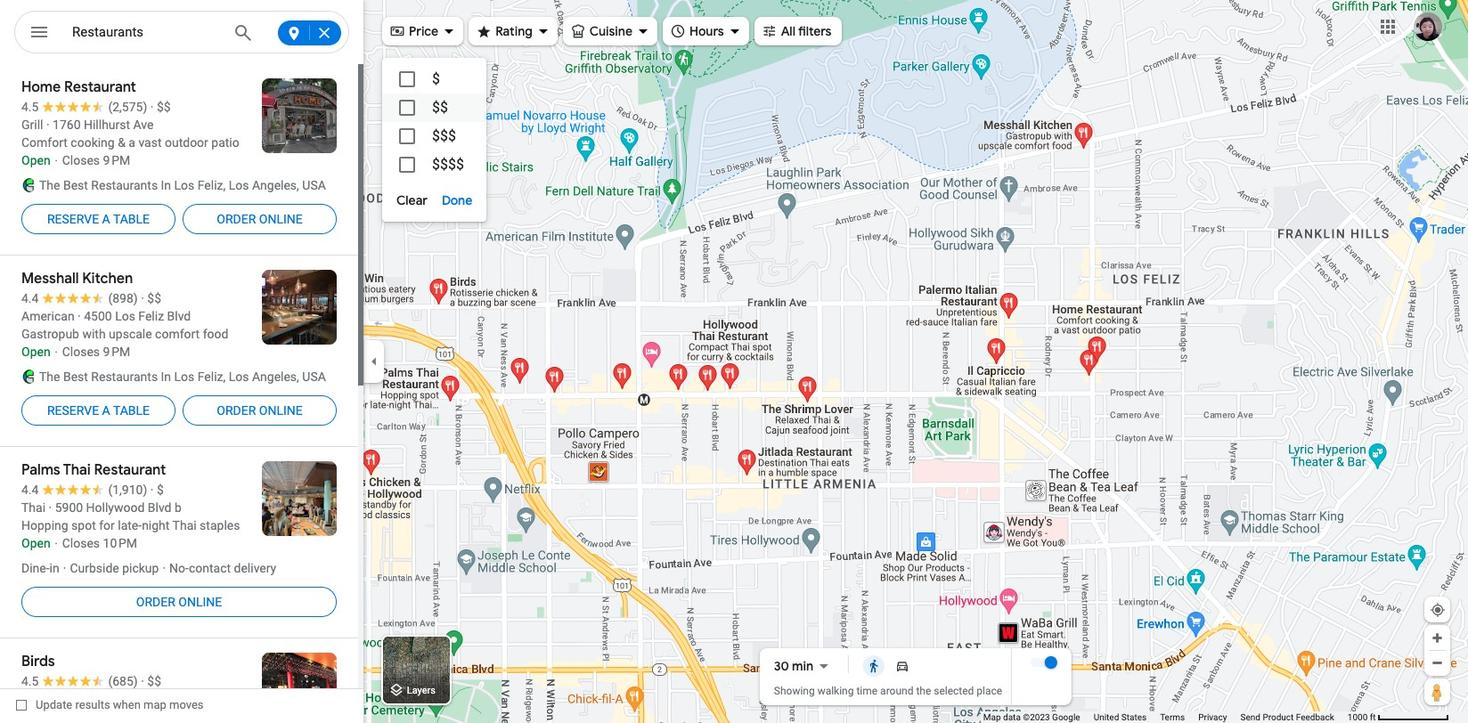 Task type: locate. For each thing, give the bounding box(es) containing it.
order online link
[[183, 198, 337, 241], [183, 389, 337, 432], [21, 581, 337, 624]]

 button
[[14, 11, 64, 57]]

1000 ft
[[1348, 713, 1377, 723]]

show your location image
[[1431, 603, 1447, 619]]

feedback
[[1297, 713, 1335, 723]]

0 vertical spatial reserve a table
[[47, 212, 150, 226]]

None radio
[[860, 656, 889, 677]]

rating
[[496, 23, 533, 39]]

1 vertical spatial order
[[217, 404, 256, 418]]

min
[[792, 659, 814, 675]]

0 vertical spatial a
[[102, 212, 110, 226]]

reserve a table
[[47, 212, 150, 226], [47, 404, 150, 418]]

1 vertical spatial reserve a table
[[47, 404, 150, 418]]

price button
[[382, 12, 464, 51]]

clear button
[[397, 190, 442, 211]]

results
[[75, 699, 110, 712]]

1 vertical spatial table
[[113, 404, 150, 418]]

zoom in image
[[1431, 632, 1445, 645]]


[[762, 21, 778, 41]]

1 reserve from the top
[[47, 212, 99, 226]]

$$
[[432, 99, 448, 116]]

Very Expensive checkbox
[[382, 151, 487, 179]]

update results when map moves
[[36, 699, 204, 712]]

google account: michele murakami  
(michele.murakami@adept.ai) image
[[1414, 12, 1443, 41]]

united
[[1094, 713, 1120, 723]]

table
[[113, 212, 150, 226], [113, 404, 150, 418]]

None radio
[[889, 656, 917, 677]]

Expensive checkbox
[[382, 122, 487, 151]]

reserve a table link for the middle order online link
[[21, 389, 176, 432]]

driving image
[[896, 660, 910, 674]]

privacy button
[[1199, 712, 1228, 724]]

None field
[[72, 21, 220, 43]]

showing walking time around the selected place
[[774, 685, 1003, 698]]

ft
[[1371, 713, 1377, 723]]

product
[[1263, 713, 1294, 723]]


[[476, 21, 492, 41]]

1 vertical spatial order online
[[217, 404, 303, 418]]

clear
[[397, 193, 428, 209]]


[[29, 20, 50, 45]]

0 vertical spatial order online link
[[183, 198, 337, 241]]

2 vertical spatial online
[[179, 595, 222, 610]]

a
[[102, 212, 110, 226], [102, 404, 110, 418]]

all
[[781, 23, 796, 39]]

1 reserve a table link from the top
[[21, 198, 176, 241]]

1 vertical spatial reserve
[[47, 404, 99, 418]]

1 reserve a table from the top
[[47, 212, 150, 226]]

1 vertical spatial a
[[102, 404, 110, 418]]

0 vertical spatial table
[[113, 212, 150, 226]]

order for reserve a table link corresponding to the middle order online link
[[217, 404, 256, 418]]

reserve a table for the top order online link
[[47, 212, 150, 226]]

0 vertical spatial reserve a table link
[[21, 198, 176, 241]]

1 vertical spatial order online link
[[183, 389, 337, 432]]

2 table from the top
[[113, 404, 150, 418]]

price dialog
[[382, 58, 487, 222]]

2 a from the top
[[102, 404, 110, 418]]

0 vertical spatial order
[[217, 212, 256, 226]]

1 table from the top
[[113, 212, 150, 226]]

a for reserve a table link corresponding to the middle order online link
[[102, 404, 110, 418]]

order online for the middle order online link
[[217, 404, 303, 418]]

done button
[[442, 190, 473, 211]]

0 vertical spatial online
[[259, 212, 303, 226]]

moves
[[169, 699, 204, 712]]

privacy
[[1199, 713, 1228, 723]]

hours
[[690, 23, 724, 39]]

none radio inside google maps element
[[889, 656, 917, 677]]

price
[[409, 23, 439, 39]]

reserve a table link
[[21, 198, 176, 241], [21, 389, 176, 432]]

reserve
[[47, 212, 99, 226], [47, 404, 99, 418]]

1000
[[1348, 713, 1368, 723]]

order
[[217, 212, 256, 226], [217, 404, 256, 418], [136, 595, 175, 610]]

footer
[[984, 712, 1348, 724]]

order online
[[217, 212, 303, 226], [217, 404, 303, 418], [136, 595, 222, 610]]

0 vertical spatial reserve
[[47, 212, 99, 226]]

2 reserve a table from the top
[[47, 404, 150, 418]]

footer containing map data ©2023 google
[[984, 712, 1348, 724]]

2 reserve from the top
[[47, 404, 99, 418]]

1 a from the top
[[102, 212, 110, 226]]

0 vertical spatial order online
[[217, 212, 303, 226]]

time
[[857, 685, 878, 698]]

2 reserve a table link from the top
[[21, 389, 176, 432]]

online for reserve a table link corresponding to the middle order online link
[[259, 404, 303, 418]]

layers
[[407, 686, 436, 697]]

showing
[[774, 685, 815, 698]]

2 vertical spatial order online
[[136, 595, 222, 610]]

1 vertical spatial online
[[259, 404, 303, 418]]

Inexpensive checkbox
[[382, 65, 487, 94]]

states
[[1122, 713, 1147, 723]]

reserve for reserve a table link associated with the top order online link
[[47, 212, 99, 226]]

online
[[259, 212, 303, 226], [259, 404, 303, 418], [179, 595, 222, 610]]

1 vertical spatial reserve a table link
[[21, 389, 176, 432]]

selected
[[934, 685, 975, 698]]

map
[[144, 699, 167, 712]]

terms button
[[1161, 712, 1186, 724]]

when
[[113, 699, 141, 712]]



Task type: describe. For each thing, give the bounding box(es) containing it.
1000 ft button
[[1348, 713, 1450, 723]]

filters
[[799, 23, 832, 39]]

done
[[442, 193, 473, 209]]

2 vertical spatial order online link
[[21, 581, 337, 624]]

order for reserve a table link associated with the top order online link
[[217, 212, 256, 226]]

footer inside google maps element
[[984, 712, 1348, 724]]

google maps element
[[0, 0, 1469, 724]]

©2023
[[1023, 713, 1051, 723]]

united states button
[[1094, 712, 1147, 724]]

 hours
[[670, 21, 724, 41]]

 search field
[[14, 11, 349, 57]]

walking image
[[867, 660, 882, 674]]

Moderate checkbox
[[382, 94, 487, 122]]

send product feedback
[[1241, 713, 1335, 723]]

Restaurants field
[[14, 11, 349, 54]]

Update results when map moves checkbox
[[16, 694, 204, 717]]

send
[[1241, 713, 1261, 723]]

turn off travel time tool image
[[1046, 657, 1058, 669]]

 all filters
[[762, 21, 832, 41]]


[[670, 21, 686, 41]]

results for restaurants feed
[[0, 64, 364, 724]]

30 min
[[774, 659, 814, 675]]

$
[[432, 70, 440, 87]]

reserve a table for the middle order online link
[[47, 404, 150, 418]]

order online for the bottom order online link
[[136, 595, 222, 610]]

a for reserve a table link associated with the top order online link
[[102, 212, 110, 226]]

cuisine
[[590, 23, 633, 39]]

data
[[1004, 713, 1021, 723]]

send product feedback button
[[1241, 712, 1335, 724]]

2 vertical spatial order
[[136, 595, 175, 610]]

google
[[1053, 713, 1081, 723]]

30
[[774, 659, 790, 675]]

order online for the top order online link
[[217, 212, 303, 226]]

none field inside restaurants field
[[72, 21, 220, 43]]

collapse side panel image
[[365, 352, 384, 372]]

Turn off travel time tool checkbox
[[1031, 657, 1058, 669]]

cuisine button
[[563, 12, 658, 51]]

zoom out image
[[1431, 657, 1445, 670]]

reserve for reserve a table link corresponding to the middle order online link
[[47, 404, 99, 418]]

map data ©2023 google
[[984, 713, 1081, 723]]

the
[[917, 685, 932, 698]]

show street view coverage image
[[1425, 679, 1451, 706]]

update
[[36, 699, 72, 712]]

terms
[[1161, 713, 1186, 723]]

$$$
[[432, 127, 456, 144]]

30 min button
[[774, 656, 835, 677]]

 rating
[[476, 21, 533, 41]]

united states
[[1094, 713, 1147, 723]]

$$$$
[[432, 156, 464, 173]]

place
[[977, 685, 1003, 698]]

reserve a table link for the top order online link
[[21, 198, 176, 241]]

map
[[984, 713, 1001, 723]]

around
[[881, 685, 914, 698]]

online for reserve a table link associated with the top order online link
[[259, 212, 303, 226]]

walking
[[818, 685, 854, 698]]



Task type: vqa. For each thing, say whether or not it's contained in the screenshot.
add corresponding to Add a missing place
no



